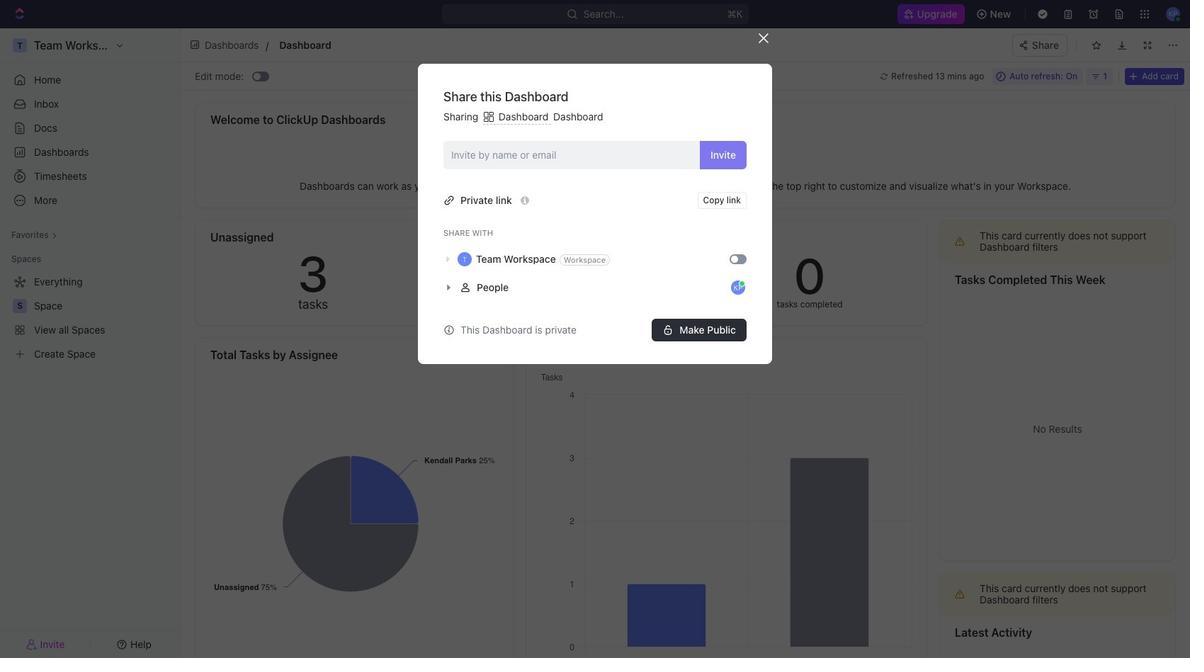 Task type: locate. For each thing, give the bounding box(es) containing it.
None text field
[[279, 36, 588, 54]]

tree
[[6, 271, 174, 366]]

invite user image
[[26, 638, 37, 651]]

sidebar navigation
[[0, 28, 181, 658]]



Task type: vqa. For each thing, say whether or not it's contained in the screenshot.
Sidebar navigation
yes



Task type: describe. For each thing, give the bounding box(es) containing it.
Invite by name or email text field
[[451, 144, 694, 165]]

tree inside sidebar navigation
[[6, 271, 174, 366]]



